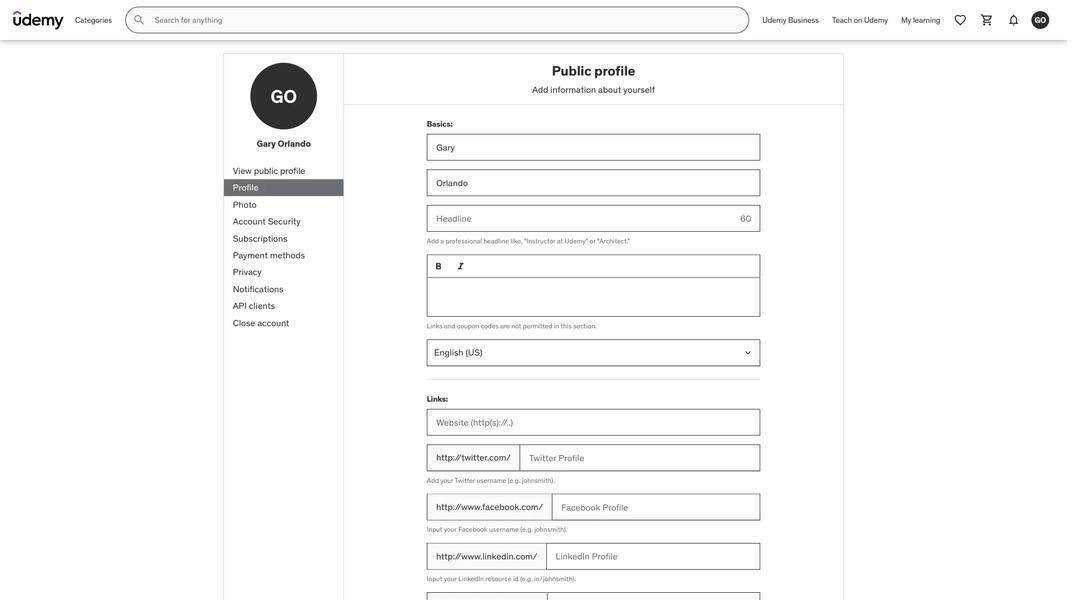 Task type: vqa. For each thing, say whether or not it's contained in the screenshot.
All to the left
no



Task type: locate. For each thing, give the bounding box(es) containing it.
1 vertical spatial johnsmith).
[[535, 526, 568, 534]]

username right 'twitter'
[[477, 476, 507, 485]]

(e.g. for http://twitter.com/
[[508, 476, 521, 485]]

LinkedIn Profile text field
[[547, 544, 761, 570]]

"instructor
[[525, 237, 556, 245]]

1 vertical spatial username
[[490, 526, 519, 534]]

1 vertical spatial (e.g.
[[521, 526, 533, 534]]

(e.g. for http://www.facebook.com/
[[521, 526, 533, 534]]

at
[[558, 237, 563, 245]]

(e.g.
[[508, 476, 521, 485], [521, 526, 533, 534], [521, 575, 533, 584]]

0 vertical spatial username
[[477, 476, 507, 485]]

username down http://www.facebook.com/
[[490, 526, 519, 534]]

teach on udemy
[[833, 15, 889, 25]]

2 vertical spatial add
[[427, 476, 439, 485]]

go inside go link
[[1035, 15, 1047, 25]]

2 vertical spatial your
[[444, 575, 457, 584]]

profile up 'profile' link
[[280, 165, 306, 176]]

udemy image
[[13, 11, 64, 29]]

add for username
[[427, 476, 439, 485]]

submit search image
[[133, 13, 146, 27]]

johnsmith).
[[522, 476, 555, 485], [535, 526, 568, 534]]

go
[[1035, 15, 1047, 25], [271, 85, 297, 107]]

0 horizontal spatial profile
[[280, 165, 306, 176]]

0 vertical spatial (e.g.
[[508, 476, 521, 485]]

0 horizontal spatial go
[[271, 85, 297, 107]]

add a professional headline like, "instructor at udemy" or "architect."
[[427, 237, 630, 245]]

(e.g. up http://www.facebook.com/
[[508, 476, 521, 485]]

add left information
[[533, 84, 549, 95]]

your left 'twitter'
[[441, 476, 454, 485]]

http://twitter.com/
[[437, 452, 511, 464]]

close
[[233, 317, 255, 329]]

italic image
[[456, 261, 467, 272]]

0 vertical spatial add
[[533, 84, 549, 95]]

in
[[554, 322, 560, 330]]

add left the a
[[427, 237, 439, 245]]

your
[[441, 476, 454, 485], [444, 526, 457, 534], [444, 575, 457, 584]]

johnsmith). up in/johnsmith).
[[535, 526, 568, 534]]

http://www.facebook.com/
[[437, 502, 543, 513]]

are
[[501, 322, 510, 330]]

0 vertical spatial profile
[[595, 62, 636, 79]]

0 vertical spatial input
[[427, 526, 443, 534]]

profile inside "public profile add information about yourself"
[[595, 62, 636, 79]]

None text field
[[427, 278, 761, 317]]

2 vertical spatial (e.g.
[[521, 575, 533, 584]]

2 udemy from the left
[[865, 15, 889, 25]]

public profile add information about yourself
[[533, 62, 655, 95]]

input left linkedin
[[427, 575, 443, 584]]

1 udemy from the left
[[763, 15, 787, 25]]

payment
[[233, 250, 268, 261]]

(e.g. down http://www.facebook.com/
[[521, 526, 533, 534]]

1 vertical spatial add
[[427, 237, 439, 245]]

add
[[533, 84, 549, 95], [427, 237, 439, 245], [427, 476, 439, 485]]

your for http://www.linkedin.com/
[[444, 575, 457, 584]]

my
[[902, 15, 912, 25]]

links:
[[427, 394, 448, 404]]

go right the notifications icon
[[1035, 15, 1047, 25]]

1 horizontal spatial profile
[[595, 62, 636, 79]]

add for headline
[[427, 237, 439, 245]]

udemy right on
[[865, 15, 889, 25]]

account security link
[[224, 213, 344, 230]]

First Name text field
[[427, 134, 761, 161]]

udemy left business
[[763, 15, 787, 25]]

0 vertical spatial johnsmith).
[[522, 476, 555, 485]]

methods
[[270, 250, 305, 261]]

view public profile link
[[224, 163, 344, 179]]

1 vertical spatial input
[[427, 575, 443, 584]]

udemy business link
[[756, 7, 826, 33]]

headline
[[484, 237, 509, 245]]

codes
[[481, 322, 499, 330]]

payment methods link
[[224, 247, 344, 264]]

1 vertical spatial your
[[444, 526, 457, 534]]

basics:
[[427, 119, 453, 129]]

Website (http(s)://..) url field
[[427, 409, 761, 436]]

account
[[233, 216, 266, 227]]

privacy
[[233, 266, 262, 278]]

learning
[[914, 15, 941, 25]]

username
[[477, 476, 507, 485], [490, 526, 519, 534]]

input
[[427, 526, 443, 534], [427, 575, 443, 584]]

0 vertical spatial your
[[441, 476, 454, 485]]

view
[[233, 165, 252, 176]]

like,
[[511, 237, 523, 245]]

close account link
[[224, 315, 344, 332]]

username for http://twitter.com/
[[477, 476, 507, 485]]

60
[[741, 213, 752, 224]]

2 input from the top
[[427, 575, 443, 584]]

your left facebook
[[444, 526, 457, 534]]

profile
[[595, 62, 636, 79], [280, 165, 306, 176]]

add left 'twitter'
[[427, 476, 439, 485]]

Youtube Profile text field
[[547, 593, 761, 601]]

1 input from the top
[[427, 526, 443, 534]]

Last Name text field
[[427, 170, 761, 196]]

section.
[[574, 322, 597, 330]]

links
[[427, 322, 443, 330]]

johnsmith). up http://www.facebook.com/
[[522, 476, 555, 485]]

categories button
[[68, 7, 119, 33]]

1 horizontal spatial go
[[1035, 15, 1047, 25]]

input left facebook
[[427, 526, 443, 534]]

links and coupon codes are not permitted in this section.
[[427, 322, 597, 330]]

permitted
[[523, 322, 553, 330]]

profile up about
[[595, 62, 636, 79]]

(e.g. right the id
[[521, 575, 533, 584]]

"architect."
[[598, 237, 630, 245]]

subscriptions
[[233, 233, 288, 244]]

notifications link
[[224, 281, 344, 298]]

0 vertical spatial go
[[1035, 15, 1047, 25]]

udemy
[[763, 15, 787, 25], [865, 15, 889, 25]]

go up gary orlando
[[271, 85, 297, 107]]

your left linkedin
[[444, 575, 457, 584]]

1 vertical spatial profile
[[280, 165, 306, 176]]

0 horizontal spatial udemy
[[763, 15, 787, 25]]

add inside "public profile add information about yourself"
[[533, 84, 549, 95]]

1 horizontal spatial udemy
[[865, 15, 889, 25]]

orlando
[[278, 138, 311, 149]]

profile inside view public profile profile photo account security subscriptions payment methods privacy notifications api clients close account
[[280, 165, 306, 176]]

1 vertical spatial go
[[271, 85, 297, 107]]

about
[[599, 84, 622, 95]]

udemy"
[[565, 237, 589, 245]]

professional
[[446, 237, 482, 245]]

wishlist image
[[954, 13, 968, 27]]

Headline text field
[[427, 205, 732, 232]]



Task type: describe. For each thing, give the bounding box(es) containing it.
account
[[258, 317, 290, 329]]

and
[[445, 322, 456, 330]]

linkedin
[[459, 575, 484, 584]]

api
[[233, 300, 247, 312]]

gary
[[257, 138, 276, 149]]

twitter
[[455, 476, 475, 485]]

clients
[[249, 300, 275, 312]]

shopping cart with 0 items image
[[981, 13, 994, 27]]

gary orlando
[[257, 138, 311, 149]]

udemy inside "link"
[[763, 15, 787, 25]]

profile
[[233, 182, 259, 193]]

categories
[[75, 15, 112, 25]]

your for http://www.facebook.com/
[[444, 526, 457, 534]]

Facebook Profile text field
[[552, 494, 761, 521]]

teach
[[833, 15, 853, 25]]

a
[[441, 237, 444, 245]]

udemy business
[[763, 15, 819, 25]]

profile link
[[224, 179, 344, 196]]

input for http://www.facebook.com/
[[427, 526, 443, 534]]

bold image
[[433, 261, 444, 272]]

notifications image
[[1008, 13, 1021, 27]]

my learning
[[902, 15, 941, 25]]

resource
[[486, 575, 512, 584]]

information
[[551, 84, 597, 95]]

coupon
[[457, 322, 480, 330]]

input for http://www.linkedin.com/
[[427, 575, 443, 584]]

public
[[552, 62, 592, 79]]

johnsmith). for http://twitter.com/
[[522, 476, 555, 485]]

or
[[590, 237, 596, 245]]

input your linkedin resource id (e.g. in/johnsmith).
[[427, 575, 576, 584]]

security
[[268, 216, 301, 227]]

subscriptions link
[[224, 230, 344, 247]]

add your twitter username (e.g. johnsmith).
[[427, 476, 555, 485]]

Twitter Profile text field
[[520, 445, 761, 472]]

go link
[[1028, 7, 1055, 33]]

not
[[512, 322, 522, 330]]

this
[[561, 322, 572, 330]]

facebook
[[459, 526, 488, 534]]

username for http://www.facebook.com/
[[490, 526, 519, 534]]

view public profile profile photo account security subscriptions payment methods privacy notifications api clients close account
[[233, 165, 306, 329]]

id
[[513, 575, 519, 584]]

input your facebook username (e.g. johnsmith).
[[427, 526, 568, 534]]

johnsmith). for http://www.facebook.com/
[[535, 526, 568, 534]]

teach on udemy link
[[826, 7, 895, 33]]

my learning link
[[895, 7, 948, 33]]

photo link
[[224, 196, 344, 213]]

your for http://twitter.com/
[[441, 476, 454, 485]]

privacy link
[[224, 264, 344, 281]]

public
[[254, 165, 278, 176]]

http://www.linkedin.com/
[[437, 551, 538, 562]]

photo
[[233, 199, 257, 210]]

api clients link
[[224, 298, 344, 315]]

on
[[854, 15, 863, 25]]

yourself
[[624, 84, 655, 95]]

notifications
[[233, 283, 284, 295]]

business
[[789, 15, 819, 25]]

Search for anything text field
[[153, 11, 736, 29]]

in/johnsmith).
[[535, 575, 576, 584]]



